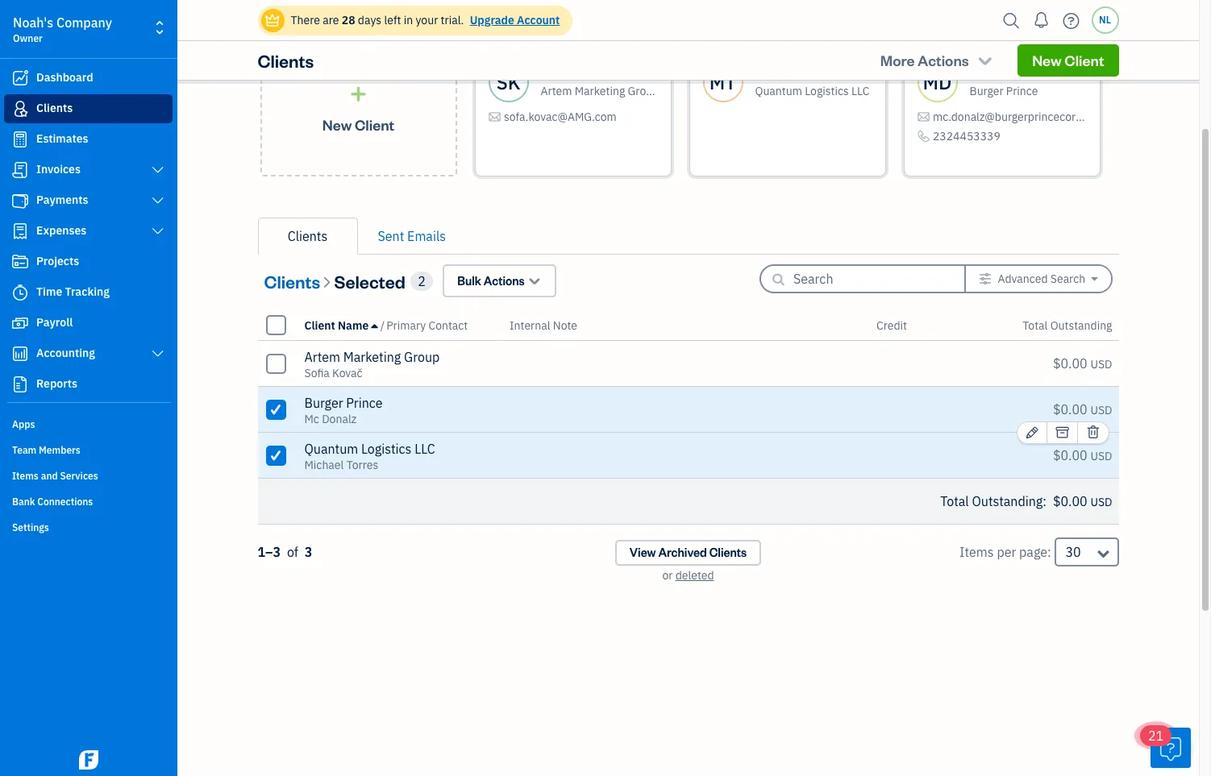 Task type: vqa. For each thing, say whether or not it's contained in the screenshot.
There are 19 days left in your trial. Upgrade Account
no



Task type: describe. For each thing, give the bounding box(es) containing it.
nl
[[1099, 14, 1111, 26]]

time tracking
[[36, 285, 110, 299]]

page:
[[1019, 544, 1051, 561]]

noah's
[[13, 15, 53, 31]]

team
[[12, 444, 36, 456]]

actions for bulk actions
[[484, 273, 525, 289]]

mc donalz burger prince
[[970, 64, 1038, 98]]

dashboard link
[[4, 64, 173, 93]]

1 horizontal spatial new client link
[[1018, 44, 1119, 77]]

sent emails link
[[358, 218, 466, 255]]

estimates
[[36, 131, 88, 146]]

outstanding for total outstanding
[[1051, 318, 1113, 333]]

burger inside burger prince mc donalz
[[304, 395, 343, 411]]

items and services
[[12, 470, 98, 482]]

days
[[358, 13, 382, 27]]

report image
[[10, 377, 30, 393]]

estimate image
[[10, 131, 30, 148]]

invoices
[[36, 162, 81, 177]]

internal note
[[510, 318, 578, 333]]

dashboard image
[[10, 70, 30, 86]]

there
[[291, 13, 320, 27]]

actions for more actions
[[918, 51, 969, 69]]

chevron large down image for expenses
[[150, 225, 165, 238]]

deleted link
[[676, 569, 714, 583]]

marketing inside "sofia kovač artem marketing group"
[[575, 84, 625, 98]]

chevrondown image inside bulk actions dropdown button
[[527, 273, 542, 290]]

check image for burger prince
[[268, 401, 283, 417]]

sent emails
[[378, 228, 446, 244]]

sk
[[496, 69, 521, 95]]

crown image
[[264, 12, 281, 29]]

mc inside burger prince mc donalz
[[304, 412, 319, 427]]

view
[[630, 545, 656, 561]]

deleted
[[676, 569, 714, 583]]

quantum inside the quantum logistics llc michael torres
[[304, 441, 358, 457]]

21 button
[[1140, 726, 1191, 769]]

3 $0.00 usd from the top
[[1053, 448, 1113, 464]]

connections
[[37, 496, 93, 508]]

burger prince mc donalz
[[304, 395, 383, 427]]

michael torres quantum logistics llc
[[755, 64, 870, 98]]

upgrade account link
[[467, 13, 560, 27]]

torres inside the michael torres quantum logistics llc
[[803, 64, 840, 80]]

settings image
[[979, 273, 992, 285]]

3 usd from the top
[[1091, 449, 1113, 464]]

artem inside the artem marketing group sofia kovač
[[304, 349, 340, 365]]

phone image
[[917, 127, 930, 146]]

more actions
[[880, 51, 969, 69]]

bank connections link
[[4, 490, 173, 514]]

0 vertical spatial new client
[[1032, 51, 1104, 69]]

group inside the artem marketing group sofia kovač
[[404, 349, 440, 365]]

prince inside mc donalz burger prince
[[1006, 84, 1038, 98]]

sent
[[378, 228, 404, 244]]

recently
[[258, 2, 329, 25]]

more
[[880, 51, 915, 69]]

chevrondown image inside more actions dropdown button
[[976, 52, 995, 69]]

members
[[39, 444, 81, 456]]

are
[[323, 13, 339, 27]]

account
[[517, 13, 560, 27]]

2 vertical spatial client
[[304, 318, 335, 333]]

4 $0.00 from the top
[[1053, 494, 1088, 510]]

3 $0.00 from the top
[[1053, 448, 1088, 464]]

team members
[[12, 444, 81, 456]]

invoice image
[[10, 162, 30, 178]]

active
[[332, 2, 384, 25]]

client name link
[[304, 318, 381, 333]]

donalz inside burger prince mc donalz
[[322, 412, 357, 427]]

edit image
[[1026, 423, 1039, 443]]

freshbooks image
[[76, 751, 102, 770]]

2 usd from the top
[[1091, 403, 1113, 418]]

settings link
[[4, 515, 173, 540]]

credit link
[[877, 318, 907, 333]]

1 vertical spatial new client
[[322, 115, 395, 133]]

time tracking link
[[4, 278, 173, 307]]

services
[[60, 470, 98, 482]]

chevron large down image for accounting
[[150, 348, 165, 361]]

payroll
[[36, 315, 73, 330]]

tracking
[[65, 285, 110, 299]]

1–3
[[258, 544, 281, 561]]

0 vertical spatial new
[[1032, 51, 1062, 69]]

3
[[305, 544, 312, 561]]

selected
[[334, 270, 406, 292]]

dashboard
[[36, 70, 93, 85]]

bank connections
[[12, 496, 93, 508]]

company
[[56, 15, 112, 31]]

owner
[[13, 32, 43, 44]]

credit
[[877, 318, 907, 333]]

apps
[[12, 419, 35, 431]]

$0.00 usd for burger prince
[[1053, 402, 1113, 418]]

reports link
[[4, 370, 173, 399]]

timer image
[[10, 285, 30, 301]]

llc inside the michael torres quantum logistics llc
[[852, 84, 870, 98]]

estimates link
[[4, 125, 173, 154]]

sofia kovač artem marketing group
[[541, 64, 659, 98]]

primary contact
[[386, 318, 468, 333]]

outstanding for total outstanding : $0.00 usd
[[972, 494, 1043, 510]]

archived
[[658, 545, 707, 561]]

total outstanding
[[1023, 318, 1113, 333]]

21
[[1148, 728, 1164, 744]]

chevron large down image for invoices
[[150, 164, 165, 177]]

2 $0.00 from the top
[[1053, 402, 1088, 418]]

noah's company owner
[[13, 15, 112, 44]]

donalz inside mc donalz burger prince
[[990, 64, 1029, 80]]

items for items and services
[[12, 470, 39, 482]]

clients up clients button
[[288, 228, 328, 244]]

items per page:
[[960, 544, 1051, 561]]

chevron large down image for payments
[[150, 194, 165, 207]]

2
[[418, 273, 426, 289]]

total for total outstanding : $0.00 usd
[[940, 494, 969, 510]]

/
[[381, 318, 385, 333]]

burger inside mc donalz burger prince
[[970, 84, 1004, 98]]

kovač inside "sofia kovač artem marketing group"
[[573, 64, 607, 80]]

0 horizontal spatial clients link
[[4, 94, 173, 123]]

accounting
[[36, 346, 95, 361]]

logistics inside the michael torres quantum logistics llc
[[805, 84, 849, 98]]

settings
[[12, 522, 49, 534]]

archive image
[[1056, 423, 1070, 443]]

2324453339
[[933, 129, 1001, 144]]

view archived clients or deleted
[[630, 545, 747, 583]]

advanced
[[998, 272, 1048, 286]]

group inside "sofia kovač artem marketing group"
[[628, 84, 659, 98]]

client name
[[304, 318, 369, 333]]



Task type: locate. For each thing, give the bounding box(es) containing it.
artem up sofa.kovac@amg.com
[[541, 84, 572, 98]]

1 horizontal spatial logistics
[[805, 84, 849, 98]]

emails
[[407, 228, 446, 244]]

0 vertical spatial donalz
[[990, 64, 1029, 80]]

0 horizontal spatial prince
[[346, 395, 383, 411]]

1 horizontal spatial torres
[[803, 64, 840, 80]]

0 vertical spatial chevron large down image
[[150, 164, 165, 177]]

1 horizontal spatial sofia
[[541, 64, 570, 80]]

actions right more
[[918, 51, 969, 69]]

projects link
[[4, 248, 173, 277]]

bulk actions
[[457, 273, 525, 289]]

logistics
[[805, 84, 849, 98], [361, 441, 412, 457]]

prince down the artem marketing group sofia kovač
[[346, 395, 383, 411]]

marketing down caretup image
[[343, 349, 401, 365]]

kovač
[[573, 64, 607, 80], [332, 366, 363, 381]]

0 horizontal spatial sofia
[[304, 366, 330, 381]]

chevron large down image
[[150, 164, 165, 177], [150, 348, 165, 361]]

1 horizontal spatial michael
[[755, 64, 800, 80]]

1 chevron large down image from the top
[[150, 194, 165, 207]]

clients link up estimates link
[[4, 94, 173, 123]]

plus image
[[349, 86, 368, 102]]

artem marketing group sofia kovač
[[304, 349, 440, 381]]

clients up client name
[[264, 270, 320, 292]]

bank
[[12, 496, 35, 508]]

there are 28 days left in your trial. upgrade account
[[291, 13, 560, 27]]

usd down the 'delete' icon
[[1091, 449, 1113, 464]]

time
[[36, 285, 62, 299]]

1 horizontal spatial new
[[1032, 51, 1062, 69]]

sofia inside "sofia kovač artem marketing group"
[[541, 64, 570, 80]]

0 vertical spatial actions
[[918, 51, 969, 69]]

quantum right mt
[[755, 84, 802, 98]]

chevron large down image down payroll link
[[150, 348, 165, 361]]

new client down plus image
[[322, 115, 395, 133]]

clients
[[258, 49, 314, 72], [36, 101, 73, 115], [288, 228, 328, 244], [264, 270, 320, 292], [709, 545, 747, 561]]

check image
[[268, 401, 283, 417], [268, 447, 283, 463]]

artem
[[541, 84, 572, 98], [304, 349, 340, 365]]

prince
[[1006, 84, 1038, 98], [346, 395, 383, 411]]

$0.00 down archive image
[[1053, 448, 1088, 464]]

1 vertical spatial artem
[[304, 349, 340, 365]]

0 horizontal spatial client
[[304, 318, 335, 333]]

caretdown image
[[1092, 273, 1098, 285]]

invoices link
[[4, 156, 173, 185]]

michael right mt
[[755, 64, 800, 80]]

contact
[[429, 318, 468, 333]]

quantum inside the michael torres quantum logistics llc
[[755, 84, 802, 98]]

1 vertical spatial clients link
[[258, 218, 358, 255]]

1 vertical spatial $0.00 usd
[[1053, 402, 1113, 418]]

project image
[[10, 254, 30, 270]]

michael
[[755, 64, 800, 80], [304, 458, 344, 473]]

0 horizontal spatial group
[[404, 349, 440, 365]]

0 horizontal spatial donalz
[[322, 412, 357, 427]]

Search text field
[[794, 266, 939, 292]]

1 horizontal spatial chevrondown image
[[976, 52, 995, 69]]

artem down client name
[[304, 349, 340, 365]]

quantum down burger prince mc donalz
[[304, 441, 358, 457]]

llc inside the quantum logistics llc michael torres
[[415, 441, 435, 457]]

client image
[[10, 101, 30, 117]]

search image
[[999, 8, 1025, 33]]

0 vertical spatial outstanding
[[1051, 318, 1113, 333]]

0 horizontal spatial items
[[12, 470, 39, 482]]

0 horizontal spatial artem
[[304, 349, 340, 365]]

1 horizontal spatial outstanding
[[1051, 318, 1113, 333]]

mc right md
[[970, 64, 987, 80]]

$0.00 usd up the 'delete' icon
[[1053, 402, 1113, 418]]

0 horizontal spatial kovač
[[332, 366, 363, 381]]

1 vertical spatial llc
[[415, 441, 435, 457]]

1 usd from the top
[[1091, 357, 1113, 372]]

1 vertical spatial check image
[[268, 447, 283, 463]]

chevrondown image right more actions
[[976, 52, 995, 69]]

outstanding down caretdown image
[[1051, 318, 1113, 333]]

chevrondown image
[[976, 52, 995, 69], [527, 273, 542, 290]]

total down advanced search dropdown button
[[1023, 318, 1048, 333]]

1 vertical spatial outstanding
[[972, 494, 1043, 510]]

envelope image
[[917, 107, 930, 127]]

chart image
[[10, 346, 30, 362]]

apps link
[[4, 412, 173, 436]]

marketing up sofa.kovac@amg.com
[[575, 84, 625, 98]]

payroll link
[[4, 309, 173, 338]]

bulk actions button
[[443, 265, 557, 298]]

items inside main element
[[12, 470, 39, 482]]

1 horizontal spatial donalz
[[990, 64, 1029, 80]]

your
[[416, 13, 438, 27]]

note
[[553, 318, 578, 333]]

1 $0.00 from the top
[[1053, 356, 1088, 372]]

client down plus image
[[355, 115, 395, 133]]

1 vertical spatial marketing
[[343, 349, 401, 365]]

new down plus image
[[322, 115, 352, 133]]

client down the go to help icon
[[1065, 51, 1104, 69]]

usd up the 'delete' icon
[[1091, 403, 1113, 418]]

1 vertical spatial mc
[[304, 412, 319, 427]]

1 chevron large down image from the top
[[150, 164, 165, 177]]

1 vertical spatial burger
[[304, 395, 343, 411]]

main element
[[0, 0, 218, 777]]

total up items per page:
[[940, 494, 969, 510]]

0 vertical spatial llc
[[852, 84, 870, 98]]

2 chevron large down image from the top
[[150, 225, 165, 238]]

1 horizontal spatial prince
[[1006, 84, 1038, 98]]

kovač up burger prince mc donalz
[[332, 366, 363, 381]]

0 vertical spatial mc
[[970, 64, 987, 80]]

1 vertical spatial kovač
[[332, 366, 363, 381]]

advanced search
[[998, 272, 1086, 286]]

1 horizontal spatial kovač
[[573, 64, 607, 80]]

0 vertical spatial quantum
[[755, 84, 802, 98]]

recently active
[[258, 2, 384, 25]]

0 vertical spatial sofia
[[541, 64, 570, 80]]

1–3 of 3
[[258, 544, 312, 561]]

1 vertical spatial donalz
[[322, 412, 357, 427]]

donalz up the quantum logistics llc michael torres
[[322, 412, 357, 427]]

0 horizontal spatial new client link
[[260, 44, 457, 177]]

1 vertical spatial chevron large down image
[[150, 225, 165, 238]]

search
[[1051, 272, 1086, 286]]

donalz up mc.donalz@burgerprincecorp.com on the right of the page
[[990, 64, 1029, 80]]

0 horizontal spatial chevrondown image
[[527, 273, 542, 290]]

0 vertical spatial torres
[[803, 64, 840, 80]]

0 horizontal spatial burger
[[304, 395, 343, 411]]

1 horizontal spatial marketing
[[575, 84, 625, 98]]

quantum logistics llc michael torres
[[304, 441, 435, 473]]

clients up estimates
[[36, 101, 73, 115]]

1 horizontal spatial burger
[[970, 84, 1004, 98]]

torres down burger prince mc donalz
[[346, 458, 378, 473]]

chevron large down image inside payments link
[[150, 194, 165, 207]]

0 vertical spatial michael
[[755, 64, 800, 80]]

0 vertical spatial check image
[[268, 401, 283, 417]]

0 horizontal spatial outstanding
[[972, 494, 1043, 510]]

quantum
[[755, 84, 802, 98], [304, 441, 358, 457]]

1 vertical spatial group
[[404, 349, 440, 365]]

bulk
[[457, 273, 481, 289]]

upgrade
[[470, 13, 514, 27]]

new client link
[[260, 44, 457, 177], [1018, 44, 1119, 77]]

1 horizontal spatial items
[[960, 544, 994, 561]]

nl button
[[1092, 6, 1119, 34]]

0 horizontal spatial llc
[[415, 441, 435, 457]]

of
[[287, 544, 298, 561]]

marketing inside the artem marketing group sofia kovač
[[343, 349, 401, 365]]

kovač up sofa.kovac@amg.com
[[573, 64, 607, 80]]

mc up the quantum logistics llc michael torres
[[304, 412, 319, 427]]

torres left more
[[803, 64, 840, 80]]

1 vertical spatial chevrondown image
[[527, 273, 542, 290]]

0 vertical spatial artem
[[541, 84, 572, 98]]

Items per page: field
[[1055, 538, 1119, 567]]

items left per
[[960, 544, 994, 561]]

0 vertical spatial group
[[628, 84, 659, 98]]

$0.00 usd for artem marketing group
[[1053, 356, 1113, 372]]

mc.donalz@burgerprincecorp.com
[[933, 110, 1107, 124]]

0 vertical spatial kovač
[[573, 64, 607, 80]]

trial.
[[441, 13, 464, 27]]

per
[[997, 544, 1016, 561]]

1 $0.00 usd from the top
[[1053, 356, 1113, 372]]

1 vertical spatial michael
[[304, 458, 344, 473]]

left
[[384, 13, 401, 27]]

sofia up burger prince mc donalz
[[304, 366, 330, 381]]

michael inside the michael torres quantum logistics llc
[[755, 64, 800, 80]]

$0.00 up archive image
[[1053, 402, 1088, 418]]

and
[[41, 470, 58, 482]]

torres
[[803, 64, 840, 80], [346, 458, 378, 473]]

2 horizontal spatial client
[[1065, 51, 1104, 69]]

usd up the 30 field on the right bottom of page
[[1091, 495, 1113, 510]]

0 vertical spatial marketing
[[575, 84, 625, 98]]

money image
[[10, 315, 30, 331]]

1 vertical spatial client
[[355, 115, 395, 133]]

0 vertical spatial chevron large down image
[[150, 194, 165, 207]]

advanced search button
[[966, 266, 1111, 292]]

total outstanding : $0.00 usd
[[940, 494, 1113, 510]]

chevron large down image down payments link on the left
[[150, 225, 165, 238]]

1 horizontal spatial llc
[[852, 84, 870, 98]]

1 horizontal spatial actions
[[918, 51, 969, 69]]

marketing
[[575, 84, 625, 98], [343, 349, 401, 365]]

chevron large down image up payments link on the left
[[150, 164, 165, 177]]

group
[[628, 84, 659, 98], [404, 349, 440, 365]]

sofia
[[541, 64, 570, 80], [304, 366, 330, 381]]

prince inside burger prince mc donalz
[[346, 395, 383, 411]]

accounting link
[[4, 340, 173, 369]]

delete image
[[1087, 423, 1100, 443]]

0 vertical spatial total
[[1023, 318, 1048, 333]]

1 check image from the top
[[268, 401, 283, 417]]

0 horizontal spatial michael
[[304, 458, 344, 473]]

0 horizontal spatial total
[[940, 494, 969, 510]]

sofia inside the artem marketing group sofia kovač
[[304, 366, 330, 381]]

payments
[[36, 193, 88, 207]]

0 vertical spatial items
[[12, 470, 39, 482]]

usd down total outstanding link
[[1091, 357, 1113, 372]]

0 vertical spatial logistics
[[805, 84, 849, 98]]

2 chevron large down image from the top
[[150, 348, 165, 361]]

0 vertical spatial client
[[1065, 51, 1104, 69]]

1 vertical spatial sofia
[[304, 366, 330, 381]]

0 vertical spatial burger
[[970, 84, 1004, 98]]

resource center badge image
[[1151, 728, 1191, 769]]

chevron large down image inside invoices link
[[150, 164, 165, 177]]

1 horizontal spatial group
[[628, 84, 659, 98]]

30
[[1066, 544, 1081, 561]]

md
[[923, 69, 952, 95]]

1 horizontal spatial quantum
[[755, 84, 802, 98]]

expense image
[[10, 223, 30, 240]]

2 $0.00 usd from the top
[[1053, 402, 1113, 418]]

items
[[12, 470, 39, 482], [960, 544, 994, 561]]

$0.00 down total outstanding link
[[1053, 356, 1088, 372]]

chevrondown image right 'bulk actions'
[[527, 273, 542, 290]]

clients up deleted
[[709, 545, 747, 561]]

$0.00
[[1053, 356, 1088, 372], [1053, 402, 1088, 418], [1053, 448, 1088, 464], [1053, 494, 1088, 510]]

check image for quantum logistics llc
[[268, 447, 283, 463]]

0 horizontal spatial actions
[[484, 273, 525, 289]]

new client down the go to help icon
[[1032, 51, 1104, 69]]

1 vertical spatial quantum
[[304, 441, 358, 457]]

prince up mc.donalz@burgerprincecorp.com on the right of the page
[[1006, 84, 1038, 98]]

0 horizontal spatial torres
[[346, 458, 378, 473]]

1 vertical spatial prince
[[346, 395, 383, 411]]

1 horizontal spatial client
[[355, 115, 395, 133]]

total for total outstanding
[[1023, 318, 1048, 333]]

1 horizontal spatial clients link
[[258, 218, 358, 255]]

internal
[[510, 318, 550, 333]]

client left the name
[[304, 318, 335, 333]]

1 vertical spatial new
[[322, 115, 352, 133]]

burger up mc.donalz@burgerprincecorp.com on the right of the page
[[970, 84, 1004, 98]]

1 vertical spatial total
[[940, 494, 969, 510]]

chevron large down image down invoices link
[[150, 194, 165, 207]]

group left mt
[[628, 84, 659, 98]]

go to help image
[[1059, 8, 1084, 33]]

0 vertical spatial chevrondown image
[[976, 52, 995, 69]]

1 vertical spatial chevron large down image
[[150, 348, 165, 361]]

new down notifications icon
[[1032, 51, 1062, 69]]

torres inside the quantum logistics llc michael torres
[[346, 458, 378, 473]]

expenses
[[36, 223, 86, 238]]

kovač inside the artem marketing group sofia kovač
[[332, 366, 363, 381]]

sofia up sofa.kovac@amg.com
[[541, 64, 570, 80]]

michael inside the quantum logistics llc michael torres
[[304, 458, 344, 473]]

0 vertical spatial prince
[[1006, 84, 1038, 98]]

client
[[1065, 51, 1104, 69], [355, 115, 395, 133], [304, 318, 335, 333]]

primary
[[386, 318, 426, 333]]

4 usd from the top
[[1091, 495, 1113, 510]]

michael down burger prince mc donalz
[[304, 458, 344, 473]]

$0.00 usd down total outstanding link
[[1053, 356, 1113, 372]]

1 vertical spatial actions
[[484, 273, 525, 289]]

group down primary contact
[[404, 349, 440, 365]]

28
[[342, 13, 355, 27]]

outstanding
[[1051, 318, 1113, 333], [972, 494, 1043, 510]]

0 horizontal spatial quantum
[[304, 441, 358, 457]]

1 vertical spatial items
[[960, 544, 994, 561]]

0 horizontal spatial new
[[322, 115, 352, 133]]

mt
[[710, 69, 736, 95]]

outstanding up per
[[972, 494, 1043, 510]]

$0.00 usd down the 'delete' icon
[[1053, 448, 1113, 464]]

view archived clients link
[[615, 540, 761, 566]]

0 horizontal spatial mc
[[304, 412, 319, 427]]

sofa.kovac@amg.com
[[504, 110, 617, 124]]

clients link up clients button
[[258, 218, 358, 255]]

primary contact link
[[386, 318, 468, 333]]

$0.00 right :
[[1053, 494, 1088, 510]]

usd
[[1091, 357, 1113, 372], [1091, 403, 1113, 418], [1091, 449, 1113, 464], [1091, 495, 1113, 510]]

caretup image
[[371, 319, 378, 332]]

artem inside "sofia kovač artem marketing group"
[[541, 84, 572, 98]]

2 vertical spatial $0.00 usd
[[1053, 448, 1113, 464]]

clients inside main element
[[36, 101, 73, 115]]

chevron large down image
[[150, 194, 165, 207], [150, 225, 165, 238]]

0 horizontal spatial new client
[[322, 115, 395, 133]]

:
[[1043, 494, 1047, 510]]

1 horizontal spatial new client
[[1032, 51, 1104, 69]]

items left and
[[12, 470, 39, 482]]

mc inside mc donalz burger prince
[[970, 64, 987, 80]]

envelope image
[[488, 107, 501, 127]]

expenses link
[[4, 217, 173, 246]]

clients link
[[4, 94, 173, 123], [258, 218, 358, 255]]

1 horizontal spatial total
[[1023, 318, 1048, 333]]

clients inside view archived clients or deleted
[[709, 545, 747, 561]]

reports
[[36, 377, 77, 391]]

1 vertical spatial torres
[[346, 458, 378, 473]]

total outstanding link
[[1023, 318, 1113, 333]]

actions right bulk at top
[[484, 273, 525, 289]]

usd inside total outstanding : $0.00 usd
[[1091, 495, 1113, 510]]

clients down crown image
[[258, 49, 314, 72]]

name
[[338, 318, 369, 333]]

total
[[1023, 318, 1048, 333], [940, 494, 969, 510]]

new
[[1032, 51, 1062, 69], [322, 115, 352, 133]]

items for items per page:
[[960, 544, 994, 561]]

notifications image
[[1029, 4, 1054, 36]]

2 check image from the top
[[268, 447, 283, 463]]

0 vertical spatial clients link
[[4, 94, 173, 123]]

more actions button
[[866, 44, 1008, 77]]

1 vertical spatial logistics
[[361, 441, 412, 457]]

burger down the artem marketing group sofia kovač
[[304, 395, 343, 411]]

1 horizontal spatial mc
[[970, 64, 987, 80]]

payments link
[[4, 186, 173, 215]]

logistics inside the quantum logistics llc michael torres
[[361, 441, 412, 457]]

payment image
[[10, 193, 30, 209]]



